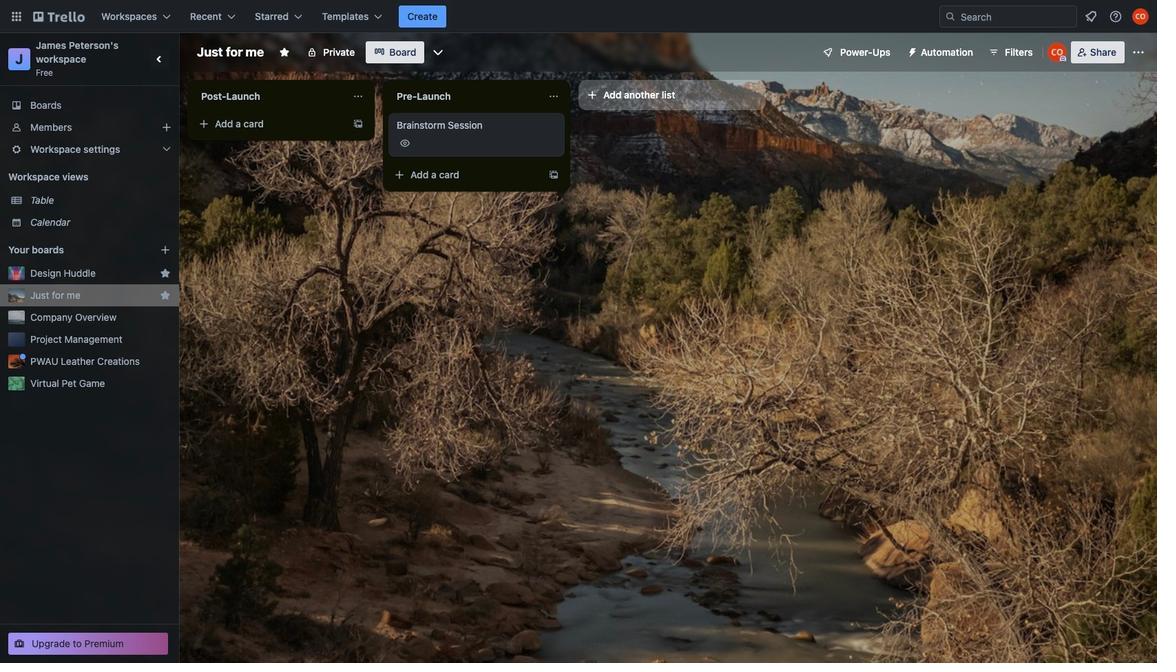 Task type: describe. For each thing, give the bounding box(es) containing it.
show menu image
[[1132, 45, 1146, 59]]

create from template… image
[[549, 170, 560, 181]]

search image
[[946, 11, 957, 22]]

your boards with 6 items element
[[8, 242, 139, 258]]

0 notifications image
[[1084, 8, 1100, 25]]

open information menu image
[[1110, 10, 1124, 23]]

sm image
[[902, 41, 922, 61]]



Task type: vqa. For each thing, say whether or not it's contained in the screenshot.
bottom Power-Ups
no



Task type: locate. For each thing, give the bounding box(es) containing it.
0 vertical spatial starred icon image
[[160, 268, 171, 279]]

back to home image
[[33, 6, 85, 28]]

add board image
[[160, 245, 171, 256]]

None text field
[[193, 85, 347, 108]]

primary element
[[0, 0, 1158, 33]]

christina overa (christinaovera) image
[[1048, 43, 1068, 62]]

create from template… image
[[353, 119, 364, 130]]

1 vertical spatial starred icon image
[[160, 290, 171, 301]]

customize views image
[[432, 45, 446, 59]]

1 starred icon image from the top
[[160, 268, 171, 279]]

workspace navigation collapse icon image
[[150, 50, 170, 69]]

star or unstar board image
[[279, 47, 290, 58]]

starred icon image
[[160, 268, 171, 279], [160, 290, 171, 301]]

Board name text field
[[190, 41, 271, 63]]

christina overa (christinaovera) image
[[1133, 8, 1150, 25]]

Search field
[[957, 7, 1077, 26]]

2 starred icon image from the top
[[160, 290, 171, 301]]

this member is an admin of this board. image
[[1061, 56, 1067, 62]]

None text field
[[389, 85, 543, 108]]



